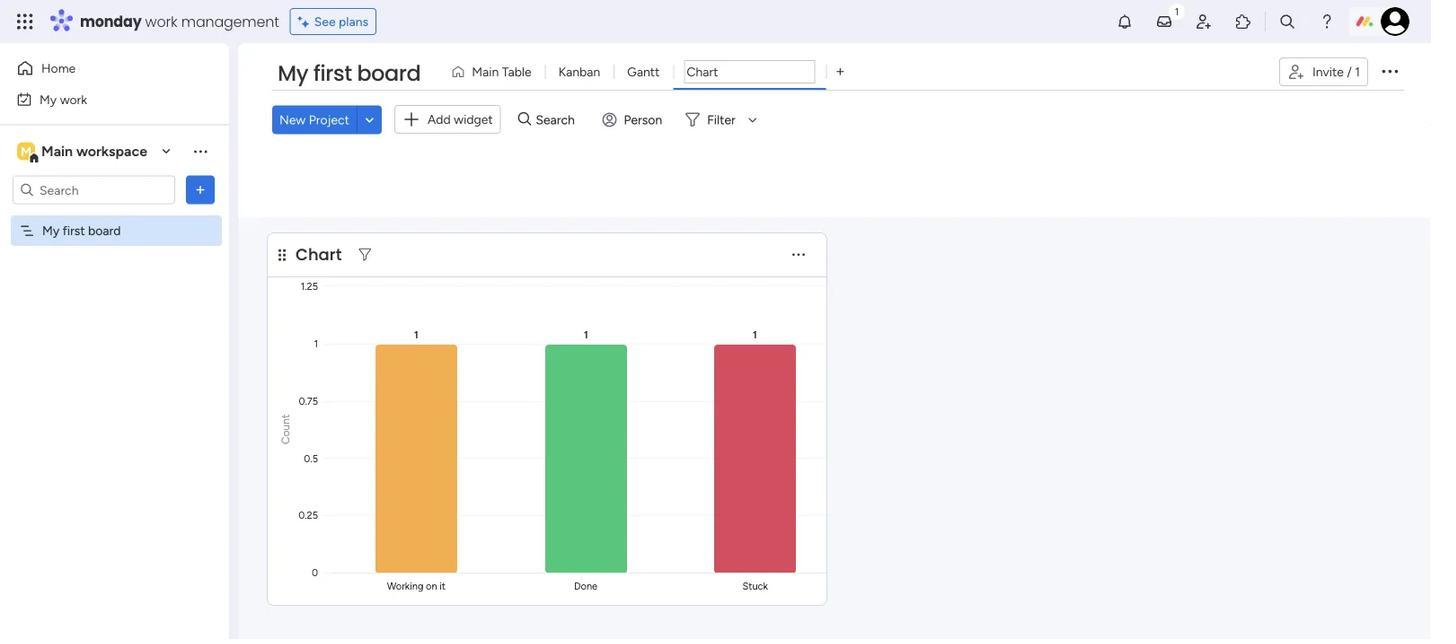 Task type: vqa. For each thing, say whether or not it's contained in the screenshot.
V2 ELLIPSIS icon
no



Task type: describe. For each thing, give the bounding box(es) containing it.
angle down image
[[365, 113, 374, 126]]

monday
[[80, 11, 142, 31]]

v2 search image
[[518, 110, 531, 130]]

dapulse drag handle 3 image
[[279, 248, 286, 261]]

my inside list box
[[42, 223, 60, 239]]

workspace
[[76, 143, 147, 160]]

apps image
[[1235, 13, 1253, 31]]

add widget button
[[394, 105, 501, 134]]

more dots image
[[793, 248, 805, 261]]

1
[[1355, 64, 1361, 80]]

1 image
[[1169, 1, 1185, 21]]

main table
[[472, 64, 532, 80]]

main for main workspace
[[41, 143, 73, 160]]

my inside field
[[278, 58, 308, 89]]

kanban
[[559, 64, 600, 80]]

board inside list box
[[88, 223, 121, 239]]

my work button
[[11, 85, 193, 114]]

my first board inside list box
[[42, 223, 121, 239]]

workspace image
[[17, 142, 35, 161]]

person button
[[595, 105, 673, 134]]

search everything image
[[1279, 13, 1297, 31]]

Search in workspace field
[[38, 180, 150, 200]]

widget
[[454, 112, 493, 127]]

invite / 1 button
[[1280, 58, 1369, 86]]

plans
[[339, 14, 369, 29]]

work for monday
[[145, 11, 178, 31]]

invite / 1
[[1313, 64, 1361, 80]]

new project button
[[272, 105, 357, 134]]

select product image
[[16, 13, 34, 31]]

add view image
[[837, 65, 844, 78]]

person
[[624, 112, 662, 127]]

work for my
[[60, 92, 87, 107]]

m
[[21, 144, 31, 159]]

main for main table
[[472, 64, 499, 80]]

main table button
[[444, 58, 545, 86]]

main workspace
[[41, 143, 147, 160]]

home button
[[11, 54, 193, 83]]

monday work management
[[80, 11, 279, 31]]

arrow down image
[[742, 109, 764, 131]]

see plans button
[[290, 8, 377, 35]]



Task type: locate. For each thing, give the bounding box(es) containing it.
first up project
[[314, 58, 352, 89]]

0 horizontal spatial my first board
[[42, 223, 121, 239]]

work right monday
[[145, 11, 178, 31]]

1 vertical spatial my first board
[[42, 223, 121, 239]]

new
[[279, 112, 306, 127]]

add
[[428, 112, 451, 127]]

options image
[[191, 181, 209, 199]]

my down the search in workspace field
[[42, 223, 60, 239]]

my first board list box
[[0, 212, 229, 489]]

home
[[41, 61, 76, 76]]

main left table
[[472, 64, 499, 80]]

1 horizontal spatial my first board
[[278, 58, 421, 89]]

my first board inside field
[[278, 58, 421, 89]]

1 vertical spatial main
[[41, 143, 73, 160]]

chart
[[296, 243, 342, 266]]

john smith image
[[1381, 7, 1410, 36]]

0 horizontal spatial board
[[88, 223, 121, 239]]

0 vertical spatial main
[[472, 64, 499, 80]]

my first board up project
[[278, 58, 421, 89]]

0 vertical spatial my first board
[[278, 58, 421, 89]]

my
[[278, 58, 308, 89], [40, 92, 57, 107], [42, 223, 60, 239]]

table
[[502, 64, 532, 80]]

work inside button
[[60, 92, 87, 107]]

kanban button
[[545, 58, 614, 86]]

first
[[314, 58, 352, 89], [63, 223, 85, 239]]

management
[[181, 11, 279, 31]]

0 horizontal spatial main
[[41, 143, 73, 160]]

work
[[145, 11, 178, 31], [60, 92, 87, 107]]

first inside field
[[314, 58, 352, 89]]

/
[[1347, 64, 1352, 80]]

board up angle down icon
[[357, 58, 421, 89]]

gantt
[[627, 64, 660, 80]]

None field
[[684, 60, 815, 84]]

Search field
[[531, 107, 585, 132]]

my first board
[[278, 58, 421, 89], [42, 223, 121, 239]]

my up new at the top left of page
[[278, 58, 308, 89]]

main inside 'workspace selection' element
[[41, 143, 73, 160]]

filter
[[707, 112, 736, 127]]

workspace selection element
[[17, 141, 150, 164]]

see plans
[[314, 14, 369, 29]]

workspace options image
[[191, 142, 209, 160]]

first down the search in workspace field
[[63, 223, 85, 239]]

board down the search in workspace field
[[88, 223, 121, 239]]

1 horizontal spatial main
[[472, 64, 499, 80]]

0 vertical spatial work
[[145, 11, 178, 31]]

add widget
[[428, 112, 493, 127]]

see
[[314, 14, 336, 29]]

work down the home
[[60, 92, 87, 107]]

inbox image
[[1156, 13, 1174, 31]]

first inside list box
[[63, 223, 85, 239]]

options image
[[1379, 60, 1401, 82]]

1 vertical spatial board
[[88, 223, 121, 239]]

0 vertical spatial first
[[314, 58, 352, 89]]

my down the home
[[40, 92, 57, 107]]

1 horizontal spatial work
[[145, 11, 178, 31]]

main inside main table button
[[472, 64, 499, 80]]

invite
[[1313, 64, 1344, 80]]

help image
[[1318, 13, 1336, 31]]

notifications image
[[1116, 13, 1134, 31]]

new project
[[279, 112, 349, 127]]

project
[[309, 112, 349, 127]]

gantt button
[[614, 58, 673, 86]]

my inside button
[[40, 92, 57, 107]]

0 vertical spatial board
[[357, 58, 421, 89]]

invite members image
[[1195, 13, 1213, 31]]

1 vertical spatial first
[[63, 223, 85, 239]]

my work
[[40, 92, 87, 107]]

board inside field
[[357, 58, 421, 89]]

main
[[472, 64, 499, 80], [41, 143, 73, 160]]

v2 funnel image
[[359, 248, 371, 261]]

my first board down the search in workspace field
[[42, 223, 121, 239]]

board
[[357, 58, 421, 89], [88, 223, 121, 239]]

1 horizontal spatial board
[[357, 58, 421, 89]]

0 horizontal spatial first
[[63, 223, 85, 239]]

0 vertical spatial my
[[278, 58, 308, 89]]

1 vertical spatial work
[[60, 92, 87, 107]]

2 vertical spatial my
[[42, 223, 60, 239]]

option
[[0, 215, 229, 218]]

chart main content
[[238, 218, 1432, 640]]

0 horizontal spatial work
[[60, 92, 87, 107]]

filter button
[[679, 105, 764, 134]]

main right workspace image
[[41, 143, 73, 160]]

1 horizontal spatial first
[[314, 58, 352, 89]]

1 vertical spatial my
[[40, 92, 57, 107]]

My first board field
[[273, 58, 425, 89]]



